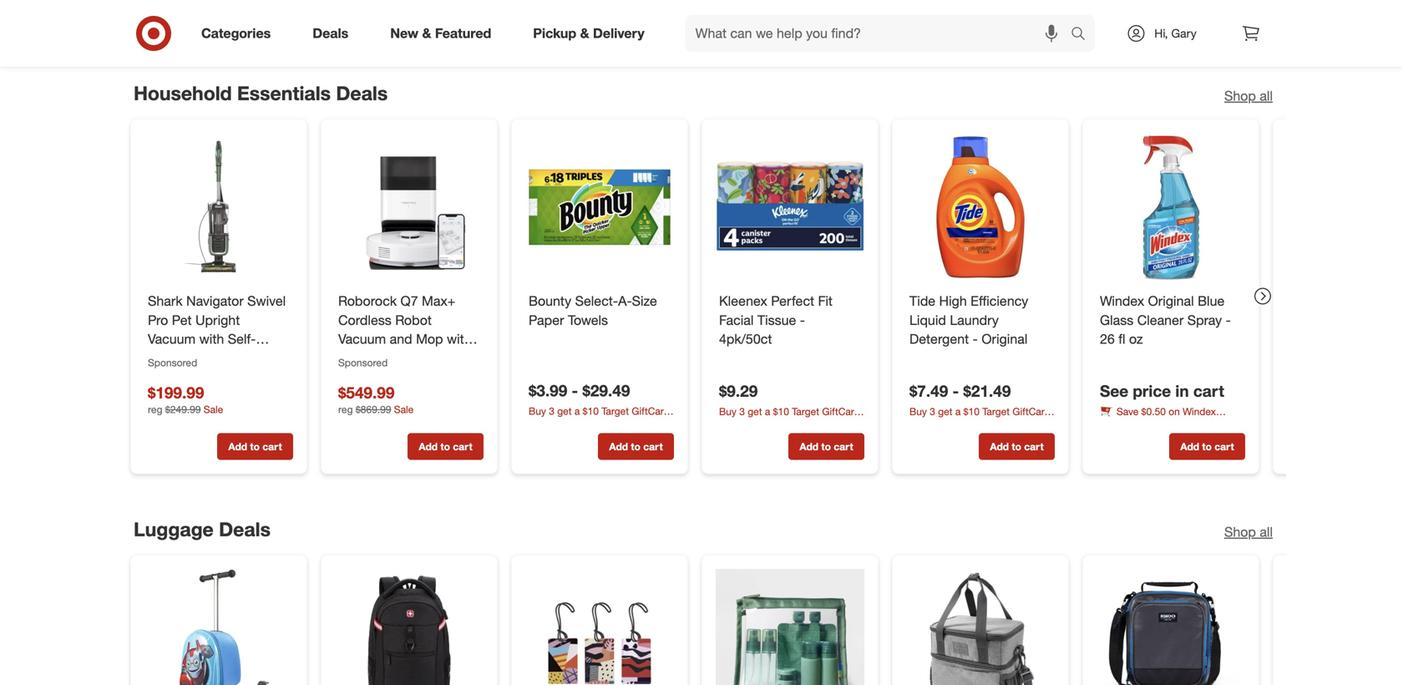 Task type: describe. For each thing, give the bounding box(es) containing it.
sponsored for $199.99
[[148, 356, 197, 369]]

luggage deals
[[134, 518, 271, 541]]

cordless
[[338, 312, 392, 328]]

0 vertical spatial deals
[[313, 25, 349, 41]]

controlled
[[368, 369, 430, 386]]

paper
[[529, 312, 564, 328]]

add to cart button for tide high efficiency liquid laundry detergent - original
[[979, 433, 1055, 460]]

essentials
[[237, 81, 331, 105]]

and
[[390, 331, 412, 347]]

to for bounty select-a-size paper towels
[[631, 440, 641, 453]]

3
[[740, 405, 745, 418]]

zu51
[[148, 369, 181, 386]]

oz
[[1130, 331, 1144, 347]]

shop for luggage deals
[[1225, 524, 1257, 540]]

add for windex original blue glass cleaner spray - 26 fl oz
[[1181, 440, 1200, 453]]

What can we help you find? suggestions appear below search field
[[686, 15, 1075, 52]]

gary
[[1172, 26, 1197, 41]]

cleaner
[[1138, 312, 1184, 328]]

$199.99
[[148, 383, 204, 403]]

perfect
[[771, 293, 815, 309]]

shark navigator swivel pro pet upright vacuum with self- cleaning brushroll - zu51 link
[[148, 292, 290, 386]]

shark
[[148, 293, 183, 309]]

auto-
[[338, 350, 371, 366]]

$10
[[773, 405, 790, 418]]

roborock
[[338, 293, 397, 309]]

save $0.50 on windex cleaners
[[1100, 405, 1217, 432]]

$3.99 - $29.49
[[529, 381, 630, 400]]

kleenex perfect fit facial tissue - 4pk/50ct link
[[719, 292, 862, 349]]

bounty
[[529, 293, 572, 309]]

add to cart button for roborock q7 max+ cordless robot vacuum and mop with auto-empty dock pure app-controlled mopping
[[408, 433, 484, 460]]

max+
[[422, 293, 456, 309]]

spray
[[1188, 312, 1223, 328]]

price
[[1133, 381, 1172, 401]]

household
[[734, 420, 780, 432]]

featured
[[435, 25, 492, 41]]

to for tide high efficiency liquid laundry detergent - original
[[1012, 440, 1022, 453]]

tide high efficiency liquid laundry detergent - original
[[910, 293, 1029, 347]]

detergent
[[910, 331, 969, 347]]

& for new
[[422, 25, 432, 41]]

giftcard
[[823, 405, 861, 418]]

add to cart button for bounty select-a-size paper towels
[[598, 433, 674, 460]]

$7.49 - $21.49
[[910, 381, 1011, 401]]

pickup & delivery
[[533, 25, 645, 41]]

hi,
[[1155, 26, 1169, 41]]

luggage
[[134, 518, 214, 541]]

roborock q7 max+ cordless robot vacuum and mop with auto-empty dock pure app-controlled mopping
[[338, 293, 476, 405]]

to for kleenex perfect fit facial tissue - 4pk/50ct
[[822, 440, 831, 453]]

tide high efficiency liquid laundry detergent - original link
[[910, 292, 1052, 349]]

a-
[[618, 293, 632, 309]]

dock
[[414, 350, 445, 366]]

search button
[[1064, 15, 1104, 55]]

$7.49
[[910, 381, 949, 401]]

new & featured
[[390, 25, 492, 41]]

app-
[[338, 369, 368, 386]]

household
[[134, 81, 232, 105]]

$549.99
[[338, 383, 395, 403]]

cart for shark navigator swivel pro pet upright vacuum with self- cleaning brushroll - zu51
[[263, 440, 282, 453]]

pro
[[148, 312, 168, 328]]

cart for kleenex perfect fit facial tissue - 4pk/50ct
[[834, 440, 854, 453]]

shop all for luggage deals
[[1225, 524, 1273, 540]]

categories
[[201, 25, 271, 41]]

blue
[[1198, 293, 1225, 309]]

select-
[[575, 293, 618, 309]]

new & featured link
[[376, 15, 512, 52]]

1 vertical spatial deals
[[336, 81, 388, 105]]

pet
[[172, 312, 192, 328]]

roborock q7 max+ cordless robot vacuum and mop with auto-empty dock pure app-controlled mopping link
[[338, 292, 480, 405]]

swivel
[[247, 293, 286, 309]]

add to cart for bounty select-a-size paper towels
[[609, 440, 663, 453]]

on inside save $0.50 on windex cleaners
[[1169, 405, 1181, 418]]

cart for tide high efficiency liquid laundry detergent - original
[[1025, 440, 1044, 453]]

pure
[[449, 350, 476, 366]]

fl
[[1119, 331, 1126, 347]]

shop for household essentials deals
[[1225, 87, 1257, 104]]

windex inside save $0.50 on windex cleaners
[[1183, 405, 1217, 418]]

26
[[1100, 331, 1115, 347]]

add to cart button for shark navigator swivel pro pet upright vacuum with self- cleaning brushroll - zu51
[[217, 433, 293, 460]]

cleaners
[[1100, 420, 1139, 432]]

save $0.50 on windex cleaners button
[[1100, 405, 1246, 432]]

cart for roborock q7 max+ cordless robot vacuum and mop with auto-empty dock pure app-controlled mopping
[[453, 440, 473, 453]]

- inside "windex original blue glass cleaner spray - 26 fl oz"
[[1226, 312, 1232, 328]]

buy 3 get a $10 target giftcard on household essentials button
[[719, 405, 865, 432]]

efficiency
[[971, 293, 1029, 309]]

navigator
[[186, 293, 244, 309]]

windex original blue glass cleaner spray - 26 fl oz
[[1100, 293, 1232, 347]]

laundry
[[950, 312, 999, 328]]

fit
[[819, 293, 833, 309]]

- right $7.49
[[953, 381, 960, 401]]

add for shark navigator swivel pro pet upright vacuum with self- cleaning brushroll - zu51
[[228, 440, 247, 453]]

2 vertical spatial deals
[[219, 518, 271, 541]]

hi, gary
[[1155, 26, 1197, 41]]

deals link
[[298, 15, 370, 52]]

$249.99
[[165, 403, 201, 416]]

facial
[[719, 312, 754, 328]]

add for tide high efficiency liquid laundry detergent - original
[[990, 440, 1009, 453]]

upright
[[195, 312, 240, 328]]

original inside "windex original blue glass cleaner spray - 26 fl oz"
[[1149, 293, 1195, 309]]

$29.49
[[583, 381, 630, 400]]

save
[[1117, 405, 1139, 418]]

cleaning
[[148, 350, 201, 366]]

add to cart for roborock q7 max+ cordless robot vacuum and mop with auto-empty dock pure app-controlled mopping
[[419, 440, 473, 453]]

reg for $549.99
[[338, 403, 353, 416]]

$9.29
[[719, 381, 758, 401]]

towels
[[568, 312, 608, 328]]



Task type: locate. For each thing, give the bounding box(es) containing it.
search
[[1064, 27, 1104, 43]]

sale for $549.99
[[394, 403, 414, 416]]

deals down deals link
[[336, 81, 388, 105]]

pickup
[[533, 25, 577, 41]]

1 shop all link from the top
[[1225, 86, 1273, 105]]

1 horizontal spatial original
[[1149, 293, 1195, 309]]

2 sale from the left
[[394, 403, 414, 416]]

reg inside $199.99 reg $249.99 sale
[[148, 403, 163, 416]]

all for luggage deals
[[1260, 524, 1273, 540]]

1 horizontal spatial windex
[[1183, 405, 1217, 418]]

windex down the in at bottom right
[[1183, 405, 1217, 418]]

shop all
[[1225, 87, 1273, 104], [1225, 524, 1273, 540]]

add to cart button for windex original blue glass cleaner spray - 26 fl oz
[[1170, 433, 1246, 460]]

2 shop all from the top
[[1225, 524, 1273, 540]]

2 & from the left
[[580, 25, 590, 41]]

- right $3.99 on the left bottom of page
[[572, 381, 578, 400]]

mopping
[[338, 388, 392, 405]]

reg
[[148, 403, 163, 416], [338, 403, 353, 416]]

reg for $199.99
[[148, 403, 163, 416]]

a
[[765, 405, 771, 418]]

tissue
[[758, 312, 797, 328]]

windex up glass on the top right of page
[[1100, 293, 1145, 309]]

bounty select-a-size paper towels
[[529, 293, 657, 328]]

0 horizontal spatial &
[[422, 25, 432, 41]]

0 horizontal spatial vacuum
[[148, 331, 196, 347]]

add to cart button
[[789, 0, 865, 24], [979, 0, 1055, 24], [217, 433, 293, 460], [408, 433, 484, 460], [598, 433, 674, 460], [789, 433, 865, 460], [979, 433, 1055, 460], [1170, 433, 1246, 460]]

0 horizontal spatial sale
[[204, 403, 223, 416]]

add to cart
[[800, 4, 854, 17], [990, 4, 1044, 17], [228, 440, 282, 453], [419, 440, 473, 453], [609, 440, 663, 453], [800, 440, 854, 453], [990, 440, 1044, 453], [1181, 440, 1235, 453]]

add to cart for windex original blue glass cleaner spray - 26 fl oz
[[1181, 440, 1235, 453]]

vacuum
[[148, 331, 196, 347], [338, 331, 386, 347]]

buy
[[719, 405, 737, 418]]

1 vertical spatial shop all link
[[1225, 522, 1273, 542]]

cart for bounty select-a-size paper towels
[[644, 440, 663, 453]]

0 vertical spatial shop
[[1225, 87, 1257, 104]]

1 sale from the left
[[204, 403, 223, 416]]

0 vertical spatial windex
[[1100, 293, 1145, 309]]

0 vertical spatial shop all
[[1225, 87, 1273, 104]]

2 shop from the top
[[1225, 524, 1257, 540]]

$21.49
[[964, 381, 1011, 401]]

bounty select-a-size paper towels link
[[529, 292, 671, 330]]

-
[[800, 312, 806, 328], [1226, 312, 1232, 328], [973, 331, 978, 347], [261, 350, 266, 366], [572, 381, 578, 400], [953, 381, 960, 401]]

1 shop all from the top
[[1225, 87, 1273, 104]]

cart
[[834, 4, 854, 17], [1025, 4, 1044, 17], [1194, 381, 1225, 401], [263, 440, 282, 453], [453, 440, 473, 453], [644, 440, 663, 453], [834, 440, 854, 453], [1025, 440, 1044, 453], [1215, 440, 1235, 453]]

with
[[199, 331, 224, 347], [447, 331, 472, 347]]

0 vertical spatial shop all link
[[1225, 86, 1273, 105]]

0 horizontal spatial reg
[[148, 403, 163, 416]]

- inside the kleenex perfect fit facial tissue - 4pk/50ct
[[800, 312, 806, 328]]

get
[[748, 405, 762, 418]]

sale
[[204, 403, 223, 416], [394, 403, 414, 416]]

2 all from the top
[[1260, 524, 1273, 540]]

1 & from the left
[[422, 25, 432, 41]]

kleenex perfect fit facial tissue - 4pk/50ct
[[719, 293, 833, 347]]

sponsored for $549.99
[[338, 356, 388, 369]]

categories link
[[187, 15, 292, 52]]

0 vertical spatial original
[[1149, 293, 1195, 309]]

add to cart for tide high efficiency liquid laundry detergent - original
[[990, 440, 1044, 453]]

0 horizontal spatial original
[[982, 331, 1028, 347]]

bounty select-a-size paper towels image
[[526, 133, 674, 282], [526, 133, 674, 282]]

original up cleaner
[[1149, 293, 1195, 309]]

& for pickup
[[580, 25, 590, 41]]

sale for $199.99
[[204, 403, 223, 416]]

1 vertical spatial shop
[[1225, 524, 1257, 540]]

0 horizontal spatial sponsored
[[148, 356, 197, 369]]

8pc complete travel toiletry set dark ivy - open story™ image
[[716, 569, 865, 685], [716, 569, 865, 685]]

brushroll
[[204, 350, 258, 366]]

$9.29 buy 3 get a $10 target giftcard on household essentials
[[719, 381, 861, 432]]

1 vacuum from the left
[[148, 331, 196, 347]]

0 vertical spatial on
[[1169, 405, 1181, 418]]

windex inside "windex original blue glass cleaner spray - 26 fl oz"
[[1100, 293, 1145, 309]]

empty
[[371, 350, 410, 366]]

size
[[632, 293, 657, 309]]

roborock q7 max+ cordless robot vacuum and mop with auto-empty dock pure app-controlled mopping image
[[335, 133, 484, 282], [335, 133, 484, 282]]

1 horizontal spatial &
[[580, 25, 590, 41]]

1 horizontal spatial sponsored
[[338, 356, 388, 369]]

add to cart button for kleenex perfect fit facial tissue - 4pk/50ct
[[789, 433, 865, 460]]

&
[[422, 25, 432, 41], [580, 25, 590, 41]]

shop all link for luggage deals
[[1225, 522, 1273, 542]]

see price in cart
[[1100, 381, 1225, 401]]

sale right $249.99
[[204, 403, 223, 416]]

$0.50
[[1142, 405, 1166, 418]]

- inside shark navigator swivel pro pet upright vacuum with self- cleaning brushroll - zu51
[[261, 350, 266, 366]]

vacuum inside roborock q7 max+ cordless robot vacuum and mop with auto-empty dock pure app-controlled mopping
[[338, 331, 386, 347]]

sponsored up app-
[[338, 356, 388, 369]]

see
[[1100, 381, 1129, 401]]

0 vertical spatial all
[[1260, 87, 1273, 104]]

kiddietotes kids' hardside carry on suitcase scooter image
[[145, 569, 293, 685], [145, 569, 293, 685]]

4pk/50ct
[[719, 331, 772, 347]]

reg down '$549.99'
[[338, 403, 353, 416]]

1 sponsored from the left
[[148, 356, 197, 369]]

add for kleenex perfect fit facial tissue - 4pk/50ct
[[800, 440, 819, 453]]

1 horizontal spatial with
[[447, 331, 472, 347]]

& right new
[[422, 25, 432, 41]]

cart for windex original blue glass cleaner spray - 26 fl oz
[[1215, 440, 1235, 453]]

liquid
[[910, 312, 947, 328]]

pickup & delivery link
[[519, 15, 666, 52]]

all for household essentials deals
[[1260, 87, 1273, 104]]

fulton bag co. jumbo dual compartment lunch box - griffin gray image
[[907, 569, 1055, 685], [907, 569, 1055, 685]]

shop all link
[[1225, 86, 1273, 105], [1225, 522, 1273, 542]]

1 horizontal spatial sale
[[394, 403, 414, 416]]

swissgear core travel 17" backpack - black image
[[335, 569, 484, 685], [335, 569, 484, 685]]

deals
[[313, 25, 349, 41], [336, 81, 388, 105], [219, 518, 271, 541]]

2 shop all link from the top
[[1225, 522, 1273, 542]]

sale inside $199.99 reg $249.99 sale
[[204, 403, 223, 416]]

- down laundry on the right top of the page
[[973, 331, 978, 347]]

original down laundry on the right top of the page
[[982, 331, 1028, 347]]

$869.99
[[356, 403, 391, 416]]

to for roborock q7 max+ cordless robot vacuum and mop with auto-empty dock pure app-controlled mopping
[[441, 440, 450, 453]]

in
[[1176, 381, 1190, 401]]

windex original blue glass cleaner spray - 26 fl oz link
[[1100, 292, 1243, 349]]

igloo maxcold vertical classic molded lunch bag image
[[1097, 569, 1246, 685], [1097, 569, 1246, 685]]

sale right $869.99
[[394, 403, 414, 416]]

to for shark navigator swivel pro pet upright vacuum with self- cleaning brushroll - zu51
[[250, 440, 260, 453]]

reg down $199.99
[[148, 403, 163, 416]]

1 shop from the top
[[1225, 87, 1257, 104]]

1 vertical spatial all
[[1260, 524, 1273, 540]]

shark navigator swivel pro pet upright vacuum with self- cleaning brushroll - zu51
[[148, 293, 286, 386]]

1 vertical spatial on
[[719, 420, 731, 432]]

reg inside "$549.99 reg $869.99 sale"
[[338, 403, 353, 416]]

on right $0.50
[[1169, 405, 1181, 418]]

vacuum up cleaning
[[148, 331, 196, 347]]

shop all link for household essentials deals
[[1225, 86, 1273, 105]]

1 all from the top
[[1260, 87, 1273, 104]]

add to cart for kleenex perfect fit facial tissue - 4pk/50ct
[[800, 440, 854, 453]]

- right brushroll
[[261, 350, 266, 366]]

add to cart for shark navigator swivel pro pet upright vacuum with self- cleaning brushroll - zu51
[[228, 440, 282, 453]]

windex original blue glass cleaner spray - 26 fl oz image
[[1097, 133, 1246, 282], [1097, 133, 1246, 282]]

0 horizontal spatial windex
[[1100, 293, 1145, 309]]

vacuum down cordless
[[338, 331, 386, 347]]

2 vacuum from the left
[[338, 331, 386, 347]]

with up pure
[[447, 331, 472, 347]]

travel smart luggage tag 3pk - abstract image
[[526, 569, 674, 685], [526, 569, 674, 685]]

household essentials deals
[[134, 81, 388, 105]]

0 horizontal spatial with
[[199, 331, 224, 347]]

on down buy
[[719, 420, 731, 432]]

with down upright
[[199, 331, 224, 347]]

add for bounty select-a-size paper towels
[[609, 440, 628, 453]]

$3.99
[[529, 381, 568, 400]]

2 reg from the left
[[338, 403, 353, 416]]

2 sponsored from the left
[[338, 356, 388, 369]]

glass
[[1100, 312, 1134, 328]]

original
[[1149, 293, 1195, 309], [982, 331, 1028, 347]]

vacuum inside shark navigator swivel pro pet upright vacuum with self- cleaning brushroll - zu51
[[148, 331, 196, 347]]

1 vertical spatial windex
[[1183, 405, 1217, 418]]

new
[[390, 25, 419, 41]]

mop
[[416, 331, 443, 347]]

windex
[[1100, 293, 1145, 309], [1183, 405, 1217, 418]]

delivery
[[593, 25, 645, 41]]

all
[[1260, 87, 1273, 104], [1260, 524, 1273, 540]]

on inside $9.29 buy 3 get a $10 target giftcard on household essentials
[[719, 420, 731, 432]]

deals left new
[[313, 25, 349, 41]]

with inside shark navigator swivel pro pet upright vacuum with self- cleaning brushroll - zu51
[[199, 331, 224, 347]]

1 vertical spatial shop all
[[1225, 524, 1273, 540]]

on
[[1169, 405, 1181, 418], [719, 420, 731, 432]]

shop
[[1225, 87, 1257, 104], [1225, 524, 1257, 540]]

self-
[[228, 331, 256, 347]]

1 vertical spatial original
[[982, 331, 1028, 347]]

1 horizontal spatial reg
[[338, 403, 353, 416]]

- inside tide high efficiency liquid laundry detergent - original
[[973, 331, 978, 347]]

1 horizontal spatial vacuum
[[338, 331, 386, 347]]

kleenex perfect fit facial tissue - 4pk/50ct image
[[716, 133, 865, 282], [716, 133, 865, 282]]

tide
[[910, 293, 936, 309]]

1 reg from the left
[[148, 403, 163, 416]]

sale inside "$549.99 reg $869.99 sale"
[[394, 403, 414, 416]]

high
[[940, 293, 967, 309]]

& right pickup
[[580, 25, 590, 41]]

target
[[792, 405, 820, 418]]

tide high efficiency liquid laundry detergent - original image
[[907, 133, 1055, 282], [907, 133, 1055, 282]]

- right spray
[[1226, 312, 1232, 328]]

2 with from the left
[[447, 331, 472, 347]]

original inside tide high efficiency liquid laundry detergent - original
[[982, 331, 1028, 347]]

q7
[[401, 293, 418, 309]]

1 horizontal spatial on
[[1169, 405, 1181, 418]]

shop all for household essentials deals
[[1225, 87, 1273, 104]]

to
[[822, 4, 831, 17], [1012, 4, 1022, 17], [250, 440, 260, 453], [441, 440, 450, 453], [631, 440, 641, 453], [822, 440, 831, 453], [1012, 440, 1022, 453], [1203, 440, 1212, 453]]

1 with from the left
[[199, 331, 224, 347]]

$199.99 reg $249.99 sale
[[148, 383, 223, 416]]

deals right luggage
[[219, 518, 271, 541]]

add
[[800, 4, 819, 17], [990, 4, 1009, 17], [228, 440, 247, 453], [419, 440, 438, 453], [609, 440, 628, 453], [800, 440, 819, 453], [990, 440, 1009, 453], [1181, 440, 1200, 453]]

- down the perfect
[[800, 312, 806, 328]]

0 horizontal spatial on
[[719, 420, 731, 432]]

$549.99 reg $869.99 sale
[[338, 383, 414, 416]]

robot
[[395, 312, 432, 328]]

sponsored up zu51
[[148, 356, 197, 369]]

to for windex original blue glass cleaner spray - 26 fl oz
[[1203, 440, 1212, 453]]

shark navigator swivel pro pet upright vacuum with self-cleaning brushroll - zu51 image
[[145, 133, 293, 282], [145, 133, 293, 282]]

with inside roborock q7 max+ cordless robot vacuum and mop with auto-empty dock pure app-controlled mopping
[[447, 331, 472, 347]]

add for roborock q7 max+ cordless robot vacuum and mop with auto-empty dock pure app-controlled mopping
[[419, 440, 438, 453]]

kleenex
[[719, 293, 768, 309]]



Task type: vqa. For each thing, say whether or not it's contained in the screenshot.
Tissue
yes



